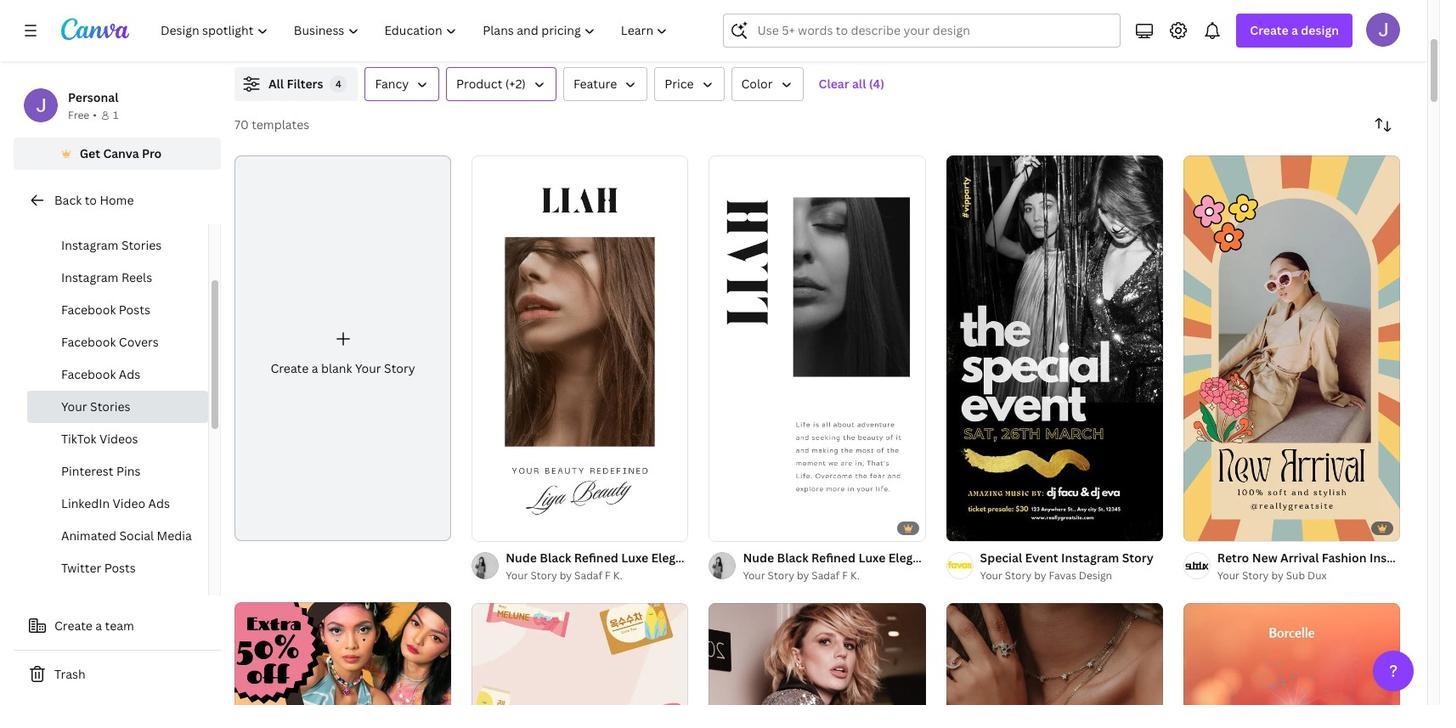 Task type: vqa. For each thing, say whether or not it's contained in the screenshot.
Overview LINK
no



Task type: describe. For each thing, give the bounding box(es) containing it.
get
[[80, 145, 100, 162]]

instagram reels
[[61, 269, 152, 286]]

beauty for your
[[698, 550, 739, 566]]

linkedin video ads
[[61, 496, 170, 512]]

retro new arrival fashion instagram story image
[[1184, 156, 1401, 541]]

nude for nude black refined luxe elegant beauty your story
[[506, 550, 537, 566]]

4 filter options selected element
[[330, 76, 347, 93]]

sadaf inside nude black refined luxe elegant beauty studio your story your story by sadaf f k.
[[812, 568, 840, 583]]

all filters
[[269, 76, 323, 92]]

social
[[119, 528, 154, 544]]

feature
[[574, 76, 617, 92]]

create for create a design
[[1251, 22, 1289, 38]]

special
[[981, 550, 1023, 566]]

clear all (4)
[[819, 76, 885, 92]]

clear all (4) button
[[811, 67, 893, 101]]

tiktok
[[61, 431, 97, 447]]

pinterest
[[61, 463, 114, 479]]

0 vertical spatial nude black refined luxe elegant beauty your story image
[[472, 156, 689, 541]]

•
[[93, 108, 97, 122]]

nude black refined luxe elegant beauty studio your story link
[[743, 549, 1081, 568]]

1
[[113, 108, 118, 122]]

create a team button
[[14, 609, 221, 643]]

twitter posts
[[61, 560, 136, 576]]

facebook covers
[[61, 334, 159, 350]]

dux
[[1308, 568, 1327, 583]]

by inside special event instagram story your story by favas design
[[1035, 568, 1047, 583]]

back
[[54, 192, 82, 208]]

special event instagram story image
[[947, 156, 1164, 541]]

trash link
[[14, 658, 221, 692]]

70 templates
[[235, 116, 310, 133]]

pinterest pins
[[61, 463, 141, 479]]

product (+2)
[[457, 76, 526, 92]]

facebook ads link
[[27, 359, 208, 391]]

sadaf inside the nude black refined luxe elegant beauty your story your story by sadaf f k.
[[575, 568, 603, 583]]

favas
[[1049, 568, 1077, 583]]

stories for instagram stories
[[121, 237, 162, 253]]

instagram for instagram reels
[[61, 269, 119, 286]]

brown elegant something new is coming instagram story image
[[1184, 603, 1401, 706]]

elegant for studio
[[889, 550, 932, 566]]

personal
[[68, 89, 119, 105]]

facebook for facebook posts
[[61, 302, 116, 318]]

price button
[[655, 67, 725, 101]]

sub
[[1287, 568, 1306, 583]]

70
[[235, 116, 249, 133]]

design
[[1302, 22, 1340, 38]]

beauty for studio
[[935, 550, 976, 566]]

new
[[1253, 550, 1278, 566]]

by inside the nude black refined luxe elegant beauty your story your story by sadaf f k.
[[560, 568, 572, 583]]

instagram posts
[[61, 205, 153, 221]]

feature button
[[564, 67, 648, 101]]

create for create a team
[[54, 618, 93, 634]]

(4)
[[869, 76, 885, 92]]

arrival
[[1281, 550, 1320, 566]]

facebook for facebook ads
[[61, 366, 116, 383]]

facebook covers link
[[27, 326, 208, 359]]

templates
[[252, 116, 310, 133]]

covers
[[119, 334, 159, 350]]

f inside the nude black refined luxe elegant beauty your story your story by sadaf f k.
[[605, 568, 611, 583]]

create a blank your story element
[[235, 156, 452, 541]]

luxe for studio
[[859, 550, 886, 566]]

Sort by button
[[1367, 108, 1401, 142]]

ads inside linkedin video ads link
[[148, 496, 170, 512]]

team
[[105, 618, 134, 634]]

color button
[[732, 67, 804, 101]]

retro
[[1218, 550, 1250, 566]]

retro new arrival fashion instagram st your story by sub dux
[[1218, 550, 1441, 583]]

get canva pro
[[80, 145, 162, 162]]

your stories
[[61, 399, 131, 415]]

twitter posts link
[[27, 553, 208, 585]]

posts for instagram posts
[[121, 205, 153, 221]]

special event instagram story link
[[981, 549, 1154, 568]]

facebook posts link
[[27, 294, 208, 326]]

price
[[665, 76, 694, 92]]

create for create a blank your story
[[271, 360, 309, 376]]

your story by favas design link
[[981, 568, 1154, 585]]

Search search field
[[758, 14, 1110, 47]]

tiktok videos
[[61, 431, 138, 447]]

nude for nude black refined luxe elegant beauty studio your story
[[743, 550, 775, 566]]

canva
[[103, 145, 139, 162]]

pinterest pins link
[[27, 456, 208, 488]]

stories for your stories
[[90, 399, 131, 415]]

create a design
[[1251, 22, 1340, 38]]

linkedin video ads link
[[27, 488, 208, 520]]

blank
[[321, 360, 352, 376]]

create a design button
[[1237, 14, 1353, 48]]

1 vertical spatial nude black refined luxe elegant beauty your story image
[[947, 603, 1164, 706]]

color
[[742, 76, 773, 92]]

fancy
[[375, 76, 409, 92]]

videos
[[99, 431, 138, 447]]

nude black refined luxe elegant beauty studio your story image
[[709, 156, 926, 541]]

get canva pro button
[[14, 138, 221, 170]]

all
[[853, 76, 867, 92]]

your inside create a blank your story element
[[355, 360, 381, 376]]

facebook ads
[[61, 366, 140, 383]]

create a blank your story link
[[235, 156, 452, 541]]

a for team
[[95, 618, 102, 634]]

black for nude black refined luxe elegant beauty your story
[[540, 550, 572, 566]]

back to home
[[54, 192, 134, 208]]

(+2)
[[506, 76, 526, 92]]

by inside retro new arrival fashion instagram st your story by sub dux
[[1272, 568, 1284, 583]]

instagram stories link
[[27, 230, 208, 262]]



Task type: locate. For each thing, give the bounding box(es) containing it.
vip party instagram story image
[[709, 603, 926, 706]]

0 vertical spatial ads
[[119, 366, 140, 383]]

create
[[1251, 22, 1289, 38], [271, 360, 309, 376], [54, 618, 93, 634]]

1 horizontal spatial luxe
[[859, 550, 886, 566]]

3 by from the left
[[1035, 568, 1047, 583]]

story
[[384, 360, 415, 376], [771, 550, 803, 566], [1049, 550, 1081, 566], [1123, 550, 1154, 566], [531, 568, 557, 583], [768, 568, 795, 583], [1005, 568, 1032, 583], [1243, 568, 1270, 583]]

facebook up facebook ads
[[61, 334, 116, 350]]

luxe inside the nude black refined luxe elegant beauty your story your story by sadaf f k.
[[622, 550, 649, 566]]

posts for twitter posts
[[104, 560, 136, 576]]

fancy retro fashion sale instagram story image
[[235, 602, 452, 706]]

facebook down instagram reels
[[61, 302, 116, 318]]

free
[[68, 108, 89, 122]]

1 horizontal spatial nude
[[743, 550, 775, 566]]

2 vertical spatial posts
[[104, 560, 136, 576]]

2 horizontal spatial create
[[1251, 22, 1289, 38]]

by down event
[[1035, 568, 1047, 583]]

create left team at the bottom
[[54, 618, 93, 634]]

posts down animated social media link
[[104, 560, 136, 576]]

special event instagram story your story by favas design
[[981, 550, 1154, 583]]

1 f from the left
[[605, 568, 611, 583]]

fancy button
[[365, 67, 440, 101]]

f down nude black refined luxe elegant beauty studio your story link
[[843, 568, 848, 583]]

by left sub
[[1272, 568, 1284, 583]]

0 horizontal spatial a
[[95, 618, 102, 634]]

2 black from the left
[[777, 550, 809, 566]]

0 horizontal spatial beauty
[[698, 550, 739, 566]]

1 facebook from the top
[[61, 302, 116, 318]]

2 f from the left
[[843, 568, 848, 583]]

0 horizontal spatial elegant
[[652, 550, 695, 566]]

posts inside facebook posts link
[[119, 302, 150, 318]]

create a team
[[54, 618, 134, 634]]

instagram inside special event instagram story your story by favas design
[[1062, 550, 1120, 566]]

a inside dropdown button
[[1292, 22, 1299, 38]]

1 horizontal spatial black
[[777, 550, 809, 566]]

beauty inside nude black refined luxe elegant beauty studio your story your story by sadaf f k.
[[935, 550, 976, 566]]

facebook for facebook covers
[[61, 334, 116, 350]]

by up pastel fancy snacks meals background instagram story image
[[560, 568, 572, 583]]

black inside nude black refined luxe elegant beauty studio your story your story by sadaf f k.
[[777, 550, 809, 566]]

posts inside instagram posts link
[[121, 205, 153, 221]]

your story by sub dux link
[[1218, 568, 1401, 585]]

filters
[[287, 76, 323, 92]]

2 vertical spatial a
[[95, 618, 102, 634]]

3 facebook from the top
[[61, 366, 116, 383]]

1 horizontal spatial f
[[843, 568, 848, 583]]

1 elegant from the left
[[652, 550, 695, 566]]

linkedin
[[61, 496, 110, 512]]

0 horizontal spatial black
[[540, 550, 572, 566]]

create left design
[[1251, 22, 1289, 38]]

posts for facebook posts
[[119, 302, 150, 318]]

ads right video
[[148, 496, 170, 512]]

f inside nude black refined luxe elegant beauty studio your story your story by sadaf f k.
[[843, 568, 848, 583]]

a for blank
[[312, 360, 318, 376]]

1 black from the left
[[540, 550, 572, 566]]

0 vertical spatial stories
[[121, 237, 162, 253]]

stories down facebook ads link
[[90, 399, 131, 415]]

1 horizontal spatial ads
[[148, 496, 170, 512]]

1 vertical spatial stories
[[90, 399, 131, 415]]

create inside create a blank your story element
[[271, 360, 309, 376]]

create inside create a team button
[[54, 618, 93, 634]]

studio
[[979, 550, 1017, 566]]

top level navigation element
[[150, 14, 683, 48]]

0 horizontal spatial luxe
[[622, 550, 649, 566]]

1 horizontal spatial k.
[[851, 568, 860, 583]]

tiktok videos link
[[27, 423, 208, 456]]

your story by sadaf f k. link for nude black refined luxe elegant beauty your story
[[506, 568, 689, 585]]

animated social media link
[[27, 520, 208, 553]]

1 k. from the left
[[614, 568, 623, 583]]

create a blank your story
[[271, 360, 415, 376]]

create inside create a design dropdown button
[[1251, 22, 1289, 38]]

0 vertical spatial create
[[1251, 22, 1289, 38]]

twitter
[[61, 560, 101, 576]]

pastel fancy snacks meals background instagram story image
[[472, 603, 689, 706]]

stories
[[121, 237, 162, 253], [90, 399, 131, 415]]

2 sadaf from the left
[[812, 568, 840, 583]]

1 horizontal spatial elegant
[[889, 550, 932, 566]]

k. down nude black refined luxe elegant beauty studio your story link
[[851, 568, 860, 583]]

your inside special event instagram story your story by favas design
[[981, 568, 1003, 583]]

back to home link
[[14, 184, 221, 218]]

1 by from the left
[[560, 568, 572, 583]]

event
[[1026, 550, 1059, 566]]

your inside retro new arrival fashion instagram st your story by sub dux
[[1218, 568, 1240, 583]]

instagram stories
[[61, 237, 162, 253]]

1 vertical spatial ads
[[148, 496, 170, 512]]

1 vertical spatial create
[[271, 360, 309, 376]]

0 vertical spatial posts
[[121, 205, 153, 221]]

f
[[605, 568, 611, 583], [843, 568, 848, 583]]

animated social media
[[61, 528, 192, 544]]

ads down covers
[[119, 366, 140, 383]]

st
[[1431, 550, 1441, 566]]

k.
[[614, 568, 623, 583], [851, 568, 860, 583]]

2 horizontal spatial a
[[1292, 22, 1299, 38]]

by
[[560, 568, 572, 583], [797, 568, 810, 583], [1035, 568, 1047, 583], [1272, 568, 1284, 583]]

sadaf up vip party instagram story image
[[812, 568, 840, 583]]

pro
[[142, 145, 162, 162]]

animated
[[61, 528, 117, 544]]

2 vertical spatial facebook
[[61, 366, 116, 383]]

black inside the nude black refined luxe elegant beauty your story your story by sadaf f k.
[[540, 550, 572, 566]]

your story by sadaf f k. link for nude black refined luxe elegant beauty studio your story
[[743, 568, 926, 585]]

1 vertical spatial facebook
[[61, 334, 116, 350]]

0 vertical spatial facebook
[[61, 302, 116, 318]]

1 vertical spatial a
[[312, 360, 318, 376]]

1 horizontal spatial beauty
[[935, 550, 976, 566]]

0 horizontal spatial your story by sadaf f k. link
[[506, 568, 689, 585]]

instagram inside retro new arrival fashion instagram st your story by sub dux
[[1370, 550, 1428, 566]]

nude black refined luxe elegant beauty your story link
[[506, 549, 803, 568]]

ads inside facebook ads link
[[119, 366, 140, 383]]

1 horizontal spatial refined
[[812, 550, 856, 566]]

1 sadaf from the left
[[575, 568, 603, 583]]

ads
[[119, 366, 140, 383], [148, 496, 170, 512]]

2 elegant from the left
[[889, 550, 932, 566]]

to
[[85, 192, 97, 208]]

clear
[[819, 76, 850, 92]]

1 your story by sadaf f k. link from the left
[[506, 568, 689, 585]]

1 horizontal spatial your story by sadaf f k. link
[[743, 568, 926, 585]]

all
[[269, 76, 284, 92]]

elegant for your
[[652, 550, 695, 566]]

your story by sadaf f k. link up vip party instagram story image
[[743, 568, 926, 585]]

1 luxe from the left
[[622, 550, 649, 566]]

refined for nude black refined luxe elegant beauty your story
[[574, 550, 619, 566]]

k. inside the nude black refined luxe elegant beauty your story your story by sadaf f k.
[[614, 568, 623, 583]]

2 luxe from the left
[[859, 550, 886, 566]]

0 horizontal spatial create
[[54, 618, 93, 634]]

pins
[[116, 463, 141, 479]]

instagram for instagram posts
[[61, 205, 119, 221]]

1 horizontal spatial sadaf
[[812, 568, 840, 583]]

1 nude from the left
[[506, 550, 537, 566]]

1 horizontal spatial create
[[271, 360, 309, 376]]

posts inside twitter posts link
[[104, 560, 136, 576]]

stories up reels
[[121, 237, 162, 253]]

nude inside nude black refined luxe elegant beauty studio your story your story by sadaf f k.
[[743, 550, 775, 566]]

your story by sadaf f k. link up pastel fancy snacks meals background instagram story image
[[506, 568, 689, 585]]

0 horizontal spatial nude
[[506, 550, 537, 566]]

2 vertical spatial create
[[54, 618, 93, 634]]

a for design
[[1292, 22, 1299, 38]]

None search field
[[724, 14, 1122, 48]]

0 horizontal spatial refined
[[574, 550, 619, 566]]

refined inside nude black refined luxe elegant beauty studio your story your story by sadaf f k.
[[812, 550, 856, 566]]

2 refined from the left
[[812, 550, 856, 566]]

nude black refined luxe elegant beauty studio your story your story by sadaf f k.
[[743, 550, 1081, 583]]

2 nude from the left
[[743, 550, 775, 566]]

posts up instagram stories link
[[121, 205, 153, 221]]

elegant
[[652, 550, 695, 566], [889, 550, 932, 566]]

instagram reels link
[[27, 262, 208, 294]]

refined
[[574, 550, 619, 566], [812, 550, 856, 566]]

0 horizontal spatial k.
[[614, 568, 623, 583]]

by up vip party instagram story image
[[797, 568, 810, 583]]

retro new arrival fashion instagram st link
[[1218, 549, 1441, 568]]

nude inside the nude black refined luxe elegant beauty your story your story by sadaf f k.
[[506, 550, 537, 566]]

k. down nude black refined luxe elegant beauty your story link
[[614, 568, 623, 583]]

facebook up your stories
[[61, 366, 116, 383]]

refined inside the nude black refined luxe elegant beauty your story your story by sadaf f k.
[[574, 550, 619, 566]]

by inside nude black refined luxe elegant beauty studio your story your story by sadaf f k.
[[797, 568, 810, 583]]

a inside button
[[95, 618, 102, 634]]

refined for nude black refined luxe elegant beauty studio your story
[[812, 550, 856, 566]]

free •
[[68, 108, 97, 122]]

story inside retro new arrival fashion instagram st your story by sub dux
[[1243, 568, 1270, 583]]

reels
[[121, 269, 152, 286]]

1 horizontal spatial a
[[312, 360, 318, 376]]

luxe
[[622, 550, 649, 566], [859, 550, 886, 566]]

a left blank
[[312, 360, 318, 376]]

sadaf
[[575, 568, 603, 583], [812, 568, 840, 583]]

trash
[[54, 666, 86, 683]]

product (+2) button
[[446, 67, 557, 101]]

instagram for instagram stories
[[61, 237, 119, 253]]

beauty inside the nude black refined luxe elegant beauty your story your story by sadaf f k.
[[698, 550, 739, 566]]

2 k. from the left
[[851, 568, 860, 583]]

create left blank
[[271, 360, 309, 376]]

1 horizontal spatial nude black refined luxe elegant beauty your story image
[[947, 603, 1164, 706]]

facebook posts
[[61, 302, 150, 318]]

elegant inside nude black refined luxe elegant beauty studio your story your story by sadaf f k.
[[889, 550, 932, 566]]

design
[[1079, 568, 1113, 583]]

1 vertical spatial posts
[[119, 302, 150, 318]]

0 horizontal spatial ads
[[119, 366, 140, 383]]

2 your story by sadaf f k. link from the left
[[743, 568, 926, 585]]

product
[[457, 76, 503, 92]]

0 horizontal spatial f
[[605, 568, 611, 583]]

nude black refined luxe elegant beauty your story image
[[472, 156, 689, 541], [947, 603, 1164, 706]]

1 refined from the left
[[574, 550, 619, 566]]

2 beauty from the left
[[935, 550, 976, 566]]

0 horizontal spatial nude black refined luxe elegant beauty your story image
[[472, 156, 689, 541]]

instagram posts link
[[27, 197, 208, 230]]

black for nude black refined luxe elegant beauty studio your story
[[777, 550, 809, 566]]

nude black refined luxe elegant beauty your story your story by sadaf f k.
[[506, 550, 803, 583]]

video
[[113, 496, 146, 512]]

4 by from the left
[[1272, 568, 1284, 583]]

luxe for your
[[622, 550, 649, 566]]

f down nude black refined luxe elegant beauty your story link
[[605, 568, 611, 583]]

2 by from the left
[[797, 568, 810, 583]]

jacob simon image
[[1367, 13, 1401, 47]]

media
[[157, 528, 192, 544]]

0 horizontal spatial sadaf
[[575, 568, 603, 583]]

home
[[100, 192, 134, 208]]

black
[[540, 550, 572, 566], [777, 550, 809, 566]]

posts down reels
[[119, 302, 150, 318]]

4
[[336, 77, 342, 90]]

sadaf down nude black refined luxe elegant beauty your story link
[[575, 568, 603, 583]]

facebook
[[61, 302, 116, 318], [61, 334, 116, 350], [61, 366, 116, 383]]

1 beauty from the left
[[698, 550, 739, 566]]

your
[[355, 360, 381, 376], [61, 399, 87, 415], [742, 550, 768, 566], [1020, 550, 1046, 566], [506, 568, 528, 583], [743, 568, 766, 583], [981, 568, 1003, 583], [1218, 568, 1240, 583]]

instagram
[[61, 205, 119, 221], [61, 237, 119, 253], [61, 269, 119, 286], [1062, 550, 1120, 566], [1370, 550, 1428, 566]]

luxe inside nude black refined luxe elegant beauty studio your story your story by sadaf f k.
[[859, 550, 886, 566]]

a left team at the bottom
[[95, 618, 102, 634]]

a
[[1292, 22, 1299, 38], [312, 360, 318, 376], [95, 618, 102, 634]]

k. inside nude black refined luxe elegant beauty studio your story your story by sadaf f k.
[[851, 568, 860, 583]]

fashion
[[1323, 550, 1367, 566]]

elegant inside the nude black refined luxe elegant beauty your story your story by sadaf f k.
[[652, 550, 695, 566]]

0 vertical spatial a
[[1292, 22, 1299, 38]]

a left design
[[1292, 22, 1299, 38]]

2 facebook from the top
[[61, 334, 116, 350]]



